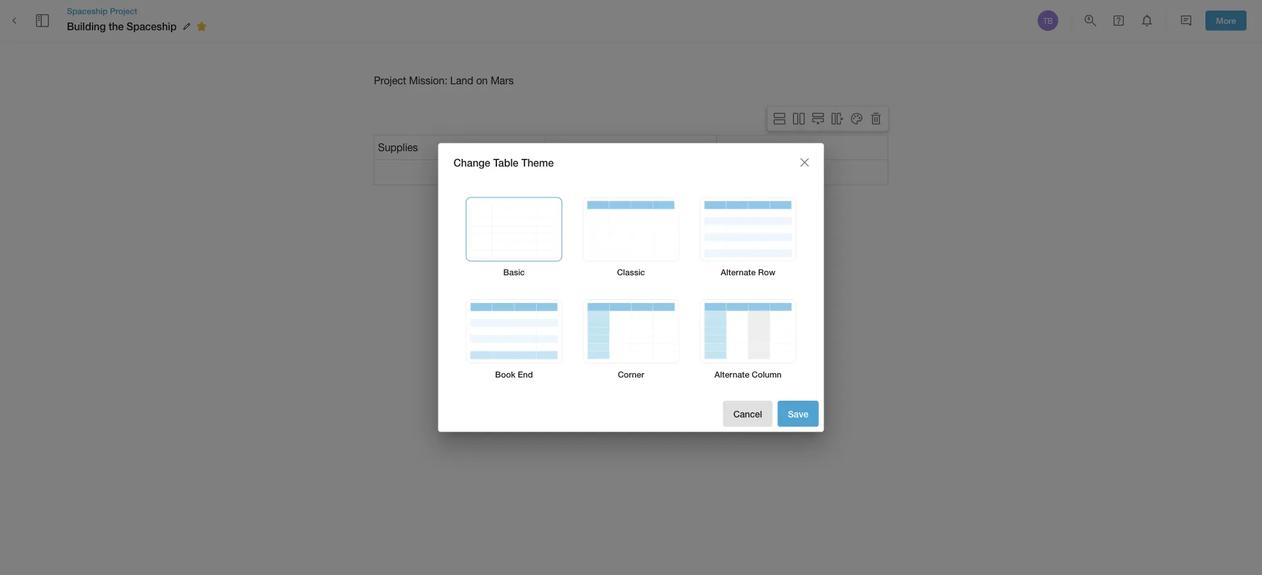 Task type: vqa. For each thing, say whether or not it's contained in the screenshot.
the Remove Bookmark 'image'
no



Task type: locate. For each thing, give the bounding box(es) containing it.
1 vertical spatial spaceship
[[127, 20, 177, 32]]

basic
[[504, 267, 525, 277]]

1 vertical spatial alternate
[[715, 369, 750, 379]]

alternate for alternate row
[[721, 267, 756, 277]]

spaceship down spaceship project link
[[127, 20, 177, 32]]

cancel button
[[723, 401, 773, 427]]

column
[[752, 369, 782, 379]]

0 horizontal spatial spaceship
[[67, 6, 108, 16]]

alternate column
[[715, 369, 782, 379]]

the
[[109, 20, 124, 32]]

project left "mission:"
[[374, 74, 406, 86]]

alternate row
[[721, 267, 776, 277]]

spaceship up building
[[67, 6, 108, 16]]

corner
[[618, 369, 645, 379]]

theme
[[522, 156, 554, 168]]

building
[[67, 20, 106, 32]]

project
[[110, 6, 137, 16], [374, 74, 406, 86]]

0 vertical spatial project
[[110, 6, 137, 16]]

on
[[476, 74, 488, 86]]

change table theme
[[454, 156, 554, 168]]

1 horizontal spatial project
[[374, 74, 406, 86]]

save button
[[778, 401, 819, 427]]

0 horizontal spatial project
[[110, 6, 137, 16]]

spaceship
[[67, 6, 108, 16], [127, 20, 177, 32]]

project mission: land on mars
[[374, 74, 514, 86]]

alternate
[[721, 267, 756, 277], [715, 369, 750, 379]]

alternate left row
[[721, 267, 756, 277]]

alternate left column
[[715, 369, 750, 379]]

more
[[1217, 16, 1237, 25]]

1 vertical spatial project
[[374, 74, 406, 86]]

classic
[[617, 267, 645, 277]]

0 vertical spatial alternate
[[721, 267, 756, 277]]

project up building the spaceship on the top left of page
[[110, 6, 137, 16]]



Task type: describe. For each thing, give the bounding box(es) containing it.
change
[[454, 156, 491, 168]]

tb
[[1044, 16, 1053, 25]]

book
[[495, 369, 516, 379]]

spaceship project
[[67, 6, 137, 16]]

supplies
[[378, 141, 418, 153]]

more button
[[1206, 11, 1247, 30]]

building the spaceship
[[67, 20, 177, 32]]

0 vertical spatial spaceship
[[67, 6, 108, 16]]

tb button
[[1036, 8, 1061, 33]]

mars
[[491, 74, 514, 86]]

row
[[758, 267, 776, 277]]

end
[[518, 369, 533, 379]]

mission:
[[409, 74, 448, 86]]

land
[[451, 74, 474, 86]]

alternate for alternate column
[[715, 369, 750, 379]]

cancel
[[734, 408, 763, 419]]

1 horizontal spatial spaceship
[[127, 20, 177, 32]]

change table theme dialog
[[438, 143, 824, 432]]

spaceship project link
[[67, 5, 211, 17]]

book end
[[495, 369, 533, 379]]

save
[[788, 408, 809, 419]]

table
[[494, 156, 519, 168]]



